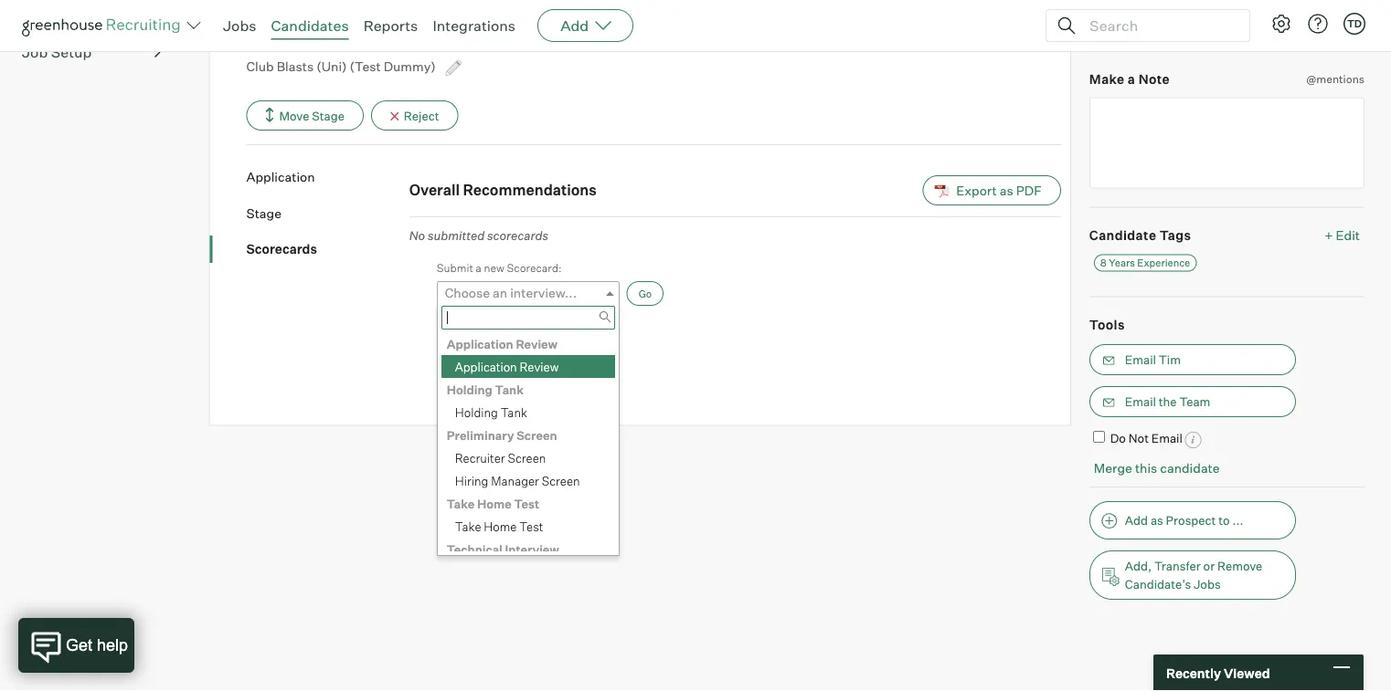 Task type: locate. For each thing, give the bounding box(es) containing it.
+ for + add
[[1328, 16, 1337, 32]]

pdf
[[1016, 182, 1042, 198]]

reports up dummy)
[[363, 16, 418, 35]]

transfer
[[1154, 559, 1201, 574]]

@mentions link
[[1306, 70, 1365, 88]]

add inside popup button
[[560, 16, 589, 35]]

1 vertical spatial test
[[519, 520, 543, 534]]

0 vertical spatial screen
[[517, 428, 557, 443]]

application
[[246, 169, 315, 185], [447, 337, 513, 352], [455, 360, 517, 374]]

email right the not at the right bottom
[[1151, 432, 1183, 446]]

1 vertical spatial holding
[[455, 405, 498, 420]]

None text field
[[1089, 97, 1365, 189]]

export
[[956, 182, 997, 198]]

+ for + edit
[[1325, 227, 1333, 243]]

0 vertical spatial tank
[[495, 383, 524, 397]]

candidate's
[[1125, 578, 1191, 592]]

0 vertical spatial a
[[1128, 71, 1135, 87]]

1 horizontal spatial a
[[1128, 71, 1135, 87]]

a left note
[[1128, 71, 1135, 87]]

merge this candidate link
[[1094, 461, 1220, 477]]

application down the choose
[[447, 337, 513, 352]]

0 horizontal spatial a
[[476, 261, 481, 275]]

jobs link
[[223, 16, 256, 35]]

1 vertical spatial stage
[[246, 205, 281, 221]]

as left the pdf
[[1000, 182, 1013, 198]]

add inside button
[[1125, 514, 1148, 528]]

0 vertical spatial jobs
[[223, 16, 256, 35]]

as inside button
[[1151, 514, 1163, 528]]

0 vertical spatial application
[[246, 169, 315, 185]]

test down manager
[[514, 497, 539, 511]]

take down hiring
[[447, 497, 475, 511]]

follow-up reminder
[[1089, 16, 1222, 32]]

jobs up "club"
[[223, 16, 256, 35]]

as for export
[[1000, 182, 1013, 198]]

email for email the team
[[1125, 395, 1156, 410]]

1 horizontal spatial jobs
[[1194, 578, 1221, 592]]

reports link up dummy)
[[363, 16, 418, 35]]

0 vertical spatial test
[[514, 497, 539, 511]]

interview
[[505, 543, 559, 557]]

prospect
[[1166, 514, 1216, 528]]

1 horizontal spatial as
[[1151, 514, 1163, 528]]

reminder
[[1158, 16, 1222, 32]]

application for application review application review holding tank holding tank preliminary screen recruiter screen hiring manager screen take home test take home test technical interview
[[447, 337, 513, 352]]

1 horizontal spatial add
[[1125, 514, 1148, 528]]

1 horizontal spatial stage
[[312, 108, 345, 123]]

choose an interview...
[[445, 285, 577, 301]]

stage right the "move"
[[312, 108, 345, 123]]

merge
[[1094, 461, 1132, 477]]

as left prospect in the bottom of the page
[[1151, 514, 1163, 528]]

home down manager
[[477, 497, 512, 511]]

technical
[[447, 543, 503, 557]]

application up stage link
[[246, 169, 315, 185]]

0 vertical spatial +
[[1328, 16, 1337, 32]]

1 vertical spatial jobs
[[1194, 578, 1221, 592]]

test
[[246, 34, 286, 52]]

move stage button
[[246, 101, 364, 131]]

1 vertical spatial screen
[[508, 451, 546, 466]]

td button
[[1340, 9, 1369, 38]]

no
[[409, 228, 425, 243]]

1 vertical spatial application
[[447, 337, 513, 352]]

submitted
[[428, 228, 485, 243]]

+ left td popup button
[[1328, 16, 1337, 32]]

0 horizontal spatial reports link
[[22, 4, 161, 26]]

scorecard:
[[507, 261, 562, 275]]

scorecards link
[[246, 240, 409, 258]]

0 vertical spatial home
[[477, 497, 512, 511]]

make
[[1089, 71, 1125, 87]]

0 vertical spatial holding
[[447, 383, 492, 397]]

Search text field
[[1085, 12, 1233, 39]]

jobs
[[223, 16, 256, 35], [1194, 578, 1221, 592]]

reports link up job setup link
[[22, 4, 161, 26]]

reports up job setup
[[22, 6, 77, 24]]

home up technical
[[484, 520, 517, 534]]

as
[[1000, 182, 1013, 198], [1151, 514, 1163, 528]]

2 vertical spatial application
[[455, 360, 517, 374]]

recruiter
[[455, 451, 505, 466]]

scorecards
[[487, 228, 548, 243]]

candidates link
[[271, 16, 349, 35]]

club blasts (uni) (test dummy)
[[246, 58, 439, 74]]

no submitted scorecards
[[409, 228, 548, 243]]

+ add link
[[1328, 15, 1365, 33]]

a left new
[[476, 261, 481, 275]]

0 vertical spatial email
[[1125, 353, 1156, 368]]

new
[[484, 261, 504, 275]]

email
[[1125, 353, 1156, 368], [1125, 395, 1156, 410], [1151, 432, 1183, 446]]

stage
[[312, 108, 345, 123], [246, 205, 281, 221]]

integrations
[[433, 16, 516, 35]]

0 horizontal spatial jobs
[[223, 16, 256, 35]]

do
[[1110, 432, 1126, 446]]

club
[[246, 58, 274, 74]]

team
[[1179, 395, 1210, 410]]

0 vertical spatial stage
[[312, 108, 345, 123]]

add
[[1340, 16, 1365, 32], [560, 16, 589, 35], [1125, 514, 1148, 528]]

test up interview
[[519, 520, 543, 534]]

review
[[516, 337, 558, 352], [520, 360, 559, 374]]

email left the at the bottom right
[[1125, 395, 1156, 410]]

1 horizontal spatial reports link
[[363, 16, 418, 35]]

take up technical
[[455, 520, 481, 534]]

application up preliminary
[[455, 360, 517, 374]]

td button
[[1344, 13, 1365, 35]]

0 horizontal spatial as
[[1000, 182, 1013, 198]]

add,
[[1125, 559, 1152, 574]]

home
[[477, 497, 512, 511], [484, 520, 517, 534]]

1 vertical spatial a
[[476, 261, 481, 275]]

None text field
[[441, 306, 615, 330]]

candidate
[[1160, 461, 1220, 477]]

this
[[1135, 461, 1157, 477]]

jobs down or
[[1194, 578, 1221, 592]]

+ left edit at top
[[1325, 227, 1333, 243]]

email for email tim
[[1125, 353, 1156, 368]]

go link
[[627, 282, 664, 306]]

do not email
[[1110, 432, 1183, 446]]

submit
[[437, 261, 473, 275]]

application inside application link
[[246, 169, 315, 185]]

(19)
[[290, 34, 317, 52]]

as for add
[[1151, 514, 1163, 528]]

email the team
[[1125, 395, 1210, 410]]

candidate
[[1089, 227, 1156, 243]]

stage inside "button"
[[312, 108, 345, 123]]

to
[[1218, 514, 1230, 528]]

2 vertical spatial email
[[1151, 432, 1183, 446]]

move stage
[[279, 108, 345, 123]]

0 vertical spatial as
[[1000, 182, 1013, 198]]

1 vertical spatial email
[[1125, 395, 1156, 410]]

stage up the scorecards
[[246, 205, 281, 221]]

1 vertical spatial +
[[1325, 227, 1333, 243]]

0 horizontal spatial add
[[560, 16, 589, 35]]

reports
[[22, 6, 77, 24], [363, 16, 418, 35]]

1 vertical spatial as
[[1151, 514, 1163, 528]]

2 horizontal spatial add
[[1340, 16, 1365, 32]]

2 vertical spatial screen
[[542, 474, 580, 489]]

add for add as prospect to ...
[[1125, 514, 1148, 528]]

email left tim
[[1125, 353, 1156, 368]]



Task type: describe. For each thing, give the bounding box(es) containing it.
export as pdf link
[[922, 176, 1061, 206]]

make a note
[[1089, 71, 1170, 87]]

(test
[[350, 58, 381, 74]]

candidates
[[271, 16, 349, 35]]

recently
[[1166, 666, 1221, 682]]

preliminary
[[447, 428, 514, 443]]

choose
[[445, 285, 490, 301]]

export as pdf
[[956, 182, 1042, 198]]

interview...
[[510, 285, 577, 301]]

setup
[[51, 43, 92, 61]]

1 vertical spatial take
[[455, 520, 481, 534]]

remove
[[1217, 559, 1262, 574]]

edit
[[1336, 227, 1360, 243]]

greenhouse recruiting image
[[22, 15, 186, 37]]

dummy)
[[384, 58, 436, 74]]

recently viewed
[[1166, 666, 1270, 682]]

an
[[493, 285, 507, 301]]

0 vertical spatial review
[[516, 337, 558, 352]]

merge this candidate
[[1094, 461, 1220, 477]]

add as prospect to ... button
[[1089, 502, 1296, 540]]

1 vertical spatial home
[[484, 520, 517, 534]]

+ edit link
[[1320, 223, 1365, 248]]

email tim button
[[1089, 345, 1296, 376]]

overall
[[409, 181, 460, 199]]

add button
[[538, 9, 634, 42]]

reject button
[[371, 101, 458, 131]]

viewed
[[1224, 666, 1270, 682]]

tools
[[1089, 317, 1125, 333]]

job setup
[[22, 43, 92, 61]]

application link
[[246, 168, 409, 186]]

follow-
[[1089, 16, 1138, 32]]

application review application review holding tank holding tank preliminary screen recruiter screen hiring manager screen take home test take home test technical interview
[[447, 337, 580, 557]]

Do Not Email checkbox
[[1093, 432, 1105, 443]]

scorecards
[[246, 241, 317, 257]]

0 horizontal spatial reports
[[22, 6, 77, 24]]

reject
[[404, 108, 439, 123]]

manager
[[491, 474, 539, 489]]

integrations link
[[433, 16, 516, 35]]

@mentions
[[1306, 72, 1365, 86]]

up
[[1138, 16, 1155, 32]]

tim
[[1159, 353, 1181, 368]]

add, transfer or remove candidate's jobs button
[[1089, 551, 1296, 600]]

add as prospect to ...
[[1125, 514, 1243, 528]]

jobs inside "add, transfer or remove candidate's jobs"
[[1194, 578, 1221, 592]]

configure image
[[1270, 13, 1292, 35]]

td
[[1347, 17, 1362, 30]]

choose an interview... link
[[437, 282, 619, 304]]

(uni)
[[316, 58, 347, 74]]

or
[[1203, 559, 1215, 574]]

a for make
[[1128, 71, 1135, 87]]

8 years experience
[[1100, 257, 1190, 269]]

candidate tags
[[1089, 227, 1191, 243]]

0 vertical spatial take
[[447, 497, 475, 511]]

go
[[639, 288, 652, 300]]

experience
[[1137, 257, 1190, 269]]

...
[[1232, 514, 1243, 528]]

8
[[1100, 257, 1107, 269]]

note
[[1138, 71, 1170, 87]]

a for submit
[[476, 261, 481, 275]]

recommendations
[[463, 181, 597, 199]]

overall recommendations
[[409, 181, 597, 199]]

move
[[279, 108, 309, 123]]

application for application
[[246, 169, 315, 185]]

add, transfer or remove candidate's jobs
[[1125, 559, 1262, 592]]

+ add
[[1328, 16, 1365, 32]]

tags
[[1160, 227, 1191, 243]]

1 vertical spatial tank
[[501, 405, 527, 420]]

test (19)
[[246, 34, 317, 52]]

job
[[22, 43, 48, 61]]

1 horizontal spatial reports
[[363, 16, 418, 35]]

blasts
[[277, 58, 314, 74]]

1 vertical spatial review
[[520, 360, 559, 374]]

email tim
[[1125, 353, 1181, 368]]

years
[[1109, 257, 1135, 269]]

+ edit
[[1325, 227, 1360, 243]]

email the team button
[[1089, 387, 1296, 418]]

not
[[1129, 432, 1149, 446]]

submit a new scorecard:
[[437, 261, 562, 275]]

the
[[1159, 395, 1177, 410]]

add for add
[[560, 16, 589, 35]]

0 horizontal spatial stage
[[246, 205, 281, 221]]

job setup link
[[22, 41, 161, 63]]

8 years experience link
[[1094, 255, 1197, 272]]

hiring
[[455, 474, 488, 489]]

stage link
[[246, 204, 409, 222]]



Task type: vqa. For each thing, say whether or not it's contained in the screenshot.
Designer to the left
no



